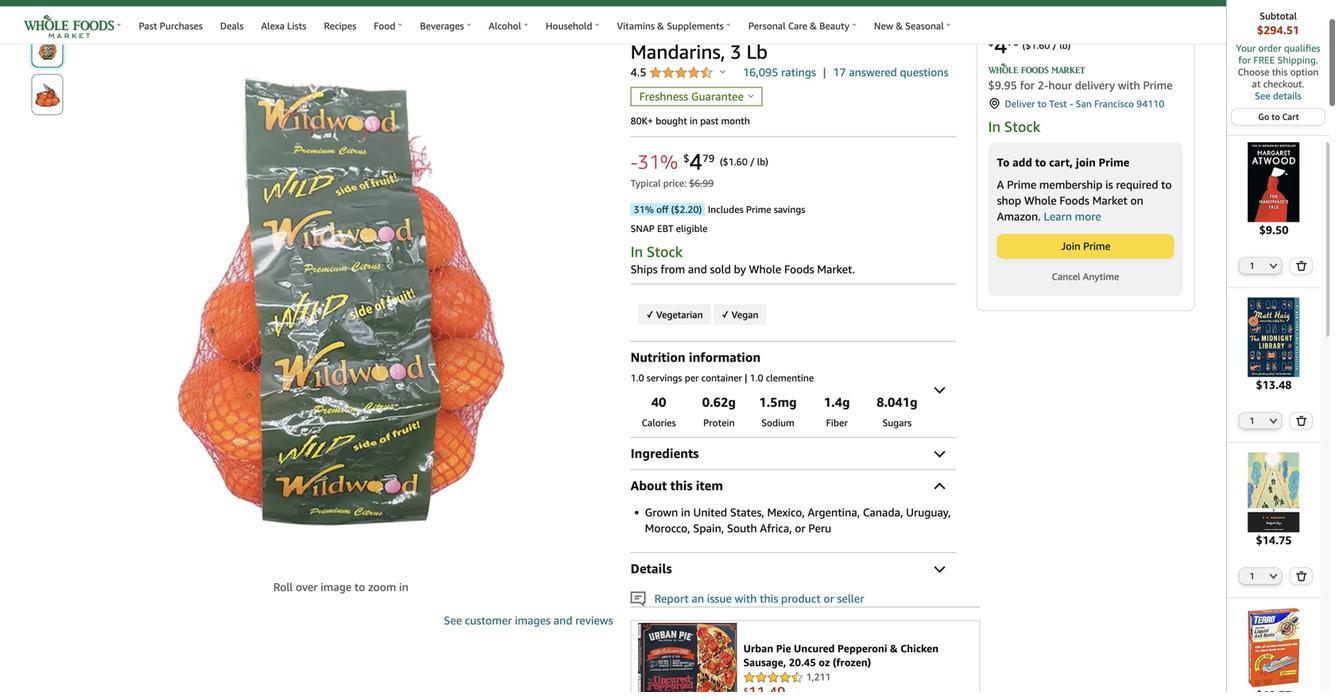 Task type: describe. For each thing, give the bounding box(es) containing it.
0 horizontal spatial 4
[[690, 148, 703, 175]]

learn more
[[1044, 210, 1102, 223]]

savings
[[774, 204, 806, 215]]

past purchases link
[[130, 13, 212, 37]]

3
[[731, 40, 742, 63]]

prime left 'savings'
[[746, 204, 772, 215]]

($2.20)
[[671, 204, 702, 215]]

learn more link
[[1044, 210, 1102, 223]]

more
[[1076, 210, 1102, 223]]

new & seasonal
[[875, 20, 944, 31]]

details
[[1274, 90, 1302, 101]]

lb
[[747, 40, 768, 63]]

over
[[296, 581, 318, 594]]

subtotal $294.51
[[1258, 10, 1300, 37]]

ebt
[[657, 223, 674, 234]]

beverages
[[420, 20, 464, 31]]

0 vertical spatial in
[[690, 115, 698, 126]]

go to cart
[[1259, 112, 1300, 122]]

a
[[997, 178, 1005, 191]]

31% inside the '-31% $ 4 79 ( $1.60 / lb)'
[[638, 150, 678, 173]]

sponsored
[[1154, 2, 1199, 12]]

in stock
[[989, 118, 1041, 135]]

hour
[[1049, 79, 1073, 92]]

freshness
[[640, 90, 689, 103]]

includes
[[708, 204, 744, 215]]

learn
[[1044, 210, 1073, 223]]

foods for prime
[[1060, 194, 1090, 207]]

guarantee
[[692, 90, 744, 103]]

prime up is
[[1099, 156, 1130, 169]]

2-
[[1038, 79, 1049, 92]]

container
[[702, 372, 743, 383]]

0 horizontal spatial see
[[444, 614, 462, 627]]

/ inside the '-31% $ 4 79 ( $1.60 / lb)'
[[750, 156, 755, 167]]

details
[[631, 561, 672, 576]]

section collapse image
[[935, 483, 946, 494]]

month
[[722, 115, 750, 126]]

choose
[[1239, 66, 1270, 78]]

vitamins & supplements
[[617, 20, 724, 31]]

report an issue with this product or seller
[[646, 592, 865, 605]]

malgudi days (penguin classics) image
[[1235, 453, 1314, 533]]

your
[[1237, 43, 1257, 54]]

1 horizontal spatial -
[[1070, 98, 1074, 109]]

grown in united states, mexico, argentina, canada, uruguay, morocco, spain, south africa, or peru
[[645, 506, 951, 535]]

typical
[[631, 178, 661, 189]]

ships
[[631, 263, 658, 276]]

0 horizontal spatial with
[[735, 592, 757, 605]]

nutrition information 1.0 servings per container | 1.0 clementine
[[631, 350, 814, 383]]

or inside the grown in united states, mexico, argentina, canada, uruguay, morocco, spain, south africa, or peru
[[795, 522, 806, 535]]

clementine
[[766, 372, 814, 383]]

the midnight library: a gma book club pick (a novel) image
[[1235, 298, 1314, 377]]

0 vertical spatial with
[[1119, 79, 1141, 92]]

see customer images and reviews link
[[444, 614, 613, 627]]

& for new
[[896, 20, 903, 31]]

prime right join
[[1084, 240, 1111, 252]]

go to cart link
[[1233, 109, 1325, 125]]

africa,
[[760, 522, 792, 535]]

market.
[[818, 263, 855, 276]]

1 horizontal spatial |
[[823, 66, 827, 79]]

subtotal
[[1260, 10, 1298, 21]]

in inside the grown in united states, mexico, argentina, canada, uruguay, morocco, spain, south africa, or peru
[[681, 506, 691, 519]]

to right add
[[1036, 156, 1047, 169]]

1 vertical spatial 31%
[[634, 204, 654, 215]]

images
[[515, 614, 551, 627]]

2 vertical spatial in
[[399, 581, 409, 594]]

$ 4 79 ( $1.60 / lb)
[[989, 32, 1071, 58]]

for inside 'your order qualifies for free shipping. choose this option at checkout. see details'
[[1239, 54, 1252, 66]]

roll
[[273, 581, 293, 594]]

80k+ bought in past month
[[631, 115, 750, 126]]

1 1.0 from the left
[[631, 372, 644, 383]]

/ inside $ 4 79 ( $1.60 / lb)
[[1053, 40, 1058, 51]]

0.62g protein
[[703, 395, 736, 428]]

grown
[[645, 506, 678, 519]]

recipes
[[324, 20, 357, 31]]

by
[[734, 263, 746, 276]]

freshness guarantee
[[640, 90, 744, 103]]

cancel
[[1052, 271, 1081, 282]]

79 inside $ 4 79 ( $1.60 / lb)
[[1008, 36, 1020, 48]]

in for in stock
[[989, 118, 1001, 135]]

deals link
[[212, 13, 253, 37]]

household
[[546, 20, 593, 31]]

produce
[[631, 24, 672, 37]]

at
[[1253, 78, 1261, 89]]

whole foods image
[[21, 13, 114, 45]]

2 & from the left
[[810, 20, 817, 31]]

4.5
[[631, 66, 650, 79]]

join
[[1076, 156, 1096, 169]]

nutrition
[[631, 350, 686, 365]]

vegetarian
[[654, 309, 703, 320]]

household link
[[537, 13, 609, 37]]

image
[[321, 581, 352, 594]]

market
[[1093, 194, 1128, 207]]

beauty
[[820, 20, 850, 31]]

$294.51
[[1258, 23, 1300, 37]]

aisle
[[675, 24, 697, 37]]

to left "test"
[[1038, 98, 1047, 109]]

past purchases
[[139, 20, 203, 31]]

whole for prime
[[1025, 194, 1057, 207]]

canada,
[[863, 506, 904, 519]]

francisco
[[1095, 98, 1135, 109]]

this inside 'your order qualifies for free shipping. choose this option at checkout. see details'
[[1273, 66, 1288, 78]]

0.62g
[[703, 395, 736, 410]]

stock for in stock ships from and sold by whole foods market.
[[647, 243, 683, 260]]

deliver
[[1005, 98, 1036, 109]]

& for vitamins
[[658, 20, 665, 31]]

snap
[[631, 223, 655, 234]]

about this item
[[631, 478, 724, 493]]

details button
[[631, 559, 957, 578]]

to left zoom
[[355, 581, 365, 594]]

popover image inside 4.5 button
[[720, 70, 726, 74]]

dropdown image for $9.50
[[1270, 263, 1278, 269]]

report an issue with this product or seller image
[[631, 592, 646, 607]]

terro t300b liquid ant killer, 12 bait stations image
[[1235, 608, 1314, 688]]

and inside in stock ships from and sold by whole foods market.
[[688, 263, 707, 276]]

alcohol link
[[480, 13, 537, 37]]

1 horizontal spatial or
[[824, 592, 835, 605]]

1.5mg
[[760, 395, 797, 410]]

recipes link
[[315, 13, 365, 37]]

31% off ($2.20) includes prime savings
[[634, 204, 806, 215]]

food link
[[365, 13, 412, 37]]

2 vertical spatial this
[[760, 592, 779, 605]]

( inside the '-31% $ 4 79 ( $1.60 / lb)'
[[720, 156, 723, 167]]

test
[[1050, 98, 1068, 109]]

issue
[[707, 592, 732, 605]]

section expand image inside ingredients "dropdown button"
[[935, 447, 946, 458]]

to add to cart, join prime
[[997, 156, 1130, 169]]

your order qualifies for free shipping. choose this option at checkout. see details
[[1237, 43, 1321, 101]]

$9.95  for 2-hour delivery with prime
[[989, 79, 1173, 92]]

lb) inside $ 4 79 ( $1.60 / lb)
[[1060, 40, 1071, 51]]



Task type: locate. For each thing, give the bounding box(es) containing it.
in
[[989, 118, 1001, 135], [631, 243, 643, 260]]

in up morocco,
[[681, 506, 691, 519]]

2 dropdown image from the top
[[1270, 418, 1278, 424]]

1 horizontal spatial 4
[[995, 32, 1008, 58]]

popover image up guarantee
[[720, 70, 726, 74]]

popover image inside freshness guarantee button
[[748, 94, 754, 98]]

lb) up the hour
[[1060, 40, 1071, 51]]

price:
[[664, 178, 687, 189]]

servings
[[647, 372, 683, 383]]

$ up price:
[[684, 152, 690, 164]]

with right issue
[[735, 592, 757, 605]]

for left 2-
[[1021, 79, 1035, 92]]

1 section expand image from the top
[[935, 383, 946, 394]]

prime up 94110‌
[[1144, 79, 1173, 92]]

1 vertical spatial |
[[745, 372, 748, 383]]

1 vertical spatial $
[[684, 152, 690, 164]]

mandarins,
[[631, 40, 726, 63]]

1 horizontal spatial for
[[1239, 54, 1252, 66]]

1 horizontal spatial foods
[[1060, 194, 1090, 207]]

1 left dropdown image on the right
[[1250, 571, 1255, 582]]

popover image down 16,095 at the top of page
[[748, 94, 754, 98]]

0 vertical spatial |
[[823, 66, 827, 79]]

new & seasonal link
[[866, 13, 960, 37]]

calories
[[642, 417, 676, 428]]

lb) up 31% off ($2.20) includes prime savings
[[757, 156, 769, 167]]

- left san
[[1070, 98, 1074, 109]]

an
[[692, 592, 704, 605]]

0 horizontal spatial popover image
[[720, 70, 726, 74]]

this left the 'product'
[[760, 592, 779, 605]]

| left 17
[[823, 66, 827, 79]]

1 horizontal spatial in
[[989, 118, 1001, 135]]

delete image up malgudi days (penguin classics) image on the bottom right of page
[[1296, 416, 1308, 426]]

1 vertical spatial 1
[[1250, 416, 1255, 426]]

0 horizontal spatial 79
[[703, 152, 715, 164]]

item
[[696, 478, 724, 493]]

1 vertical spatial delete image
[[1296, 416, 1308, 426]]

1 vertical spatial with
[[735, 592, 757, 605]]

1 vertical spatial foods
[[785, 263, 815, 276]]

1 1 from the top
[[1250, 261, 1255, 271]]

lb)
[[1060, 40, 1071, 51], [757, 156, 769, 167]]

1 vertical spatial lb)
[[757, 156, 769, 167]]

0 vertical spatial dropdown image
[[1270, 263, 1278, 269]]

per
[[685, 372, 699, 383]]

delete image for $14.75
[[1296, 571, 1308, 582]]

sold
[[710, 263, 731, 276]]

2 vertical spatial 1
[[1250, 571, 1255, 582]]

$ up $9.95
[[989, 36, 995, 48]]

16,095 ratings
[[743, 66, 817, 79]]

0 horizontal spatial &
[[658, 20, 665, 31]]

in right zoom
[[399, 581, 409, 594]]

foods left market.
[[785, 263, 815, 276]]

$13.48
[[1257, 379, 1292, 392]]

16,095 ratings link
[[743, 66, 817, 79]]

shipping.
[[1278, 54, 1319, 66]]

delete image right dropdown image on the right
[[1296, 571, 1308, 582]]

information
[[689, 350, 761, 365]]

2 1 from the top
[[1250, 416, 1255, 426]]

see inside 'your order qualifies for free shipping. choose this option at checkout. see details'
[[1256, 90, 1271, 101]]

0 vertical spatial 31%
[[638, 150, 678, 173]]

add
[[1013, 156, 1033, 169]]

united
[[694, 506, 728, 519]]

1 vertical spatial stock
[[647, 243, 683, 260]]

stock down deliver
[[1005, 118, 1041, 135]]

$1.60 down month
[[723, 156, 748, 167]]

see customer images and reviews
[[444, 614, 613, 627]]

free
[[1254, 54, 1276, 66]]

1 horizontal spatial stock
[[1005, 118, 1041, 135]]

lb) inside the '-31% $ 4 79 ( $1.60 / lb)'
[[757, 156, 769, 167]]

2 horizontal spatial &
[[896, 20, 903, 31]]

from
[[661, 263, 686, 276]]

is
[[1106, 178, 1114, 191]]

and right the images
[[554, 614, 573, 627]]

1 vertical spatial for
[[1021, 79, 1035, 92]]

personal care & beauty link
[[740, 13, 866, 37]]

1 vertical spatial whole
[[749, 263, 782, 276]]

1.4g fiber
[[824, 395, 850, 428]]

stock for in stock
[[1005, 118, 1041, 135]]

1 horizontal spatial 1.0
[[750, 372, 764, 383]]

1 vertical spatial 79
[[703, 152, 715, 164]]

answered
[[849, 66, 897, 79]]

$ inside $ 4 79 ( $1.60 / lb)
[[989, 36, 995, 48]]

1.0 left servings
[[631, 372, 644, 383]]

1 vertical spatial section expand image
[[935, 447, 946, 458]]

1 dropdown image from the top
[[1270, 263, 1278, 269]]

0 vertical spatial $1.60
[[1026, 40, 1051, 51]]

dropdown image
[[1270, 263, 1278, 269], [1270, 418, 1278, 424]]

foods for stock
[[785, 263, 815, 276]]

deals
[[220, 20, 244, 31]]

whole for stock
[[749, 263, 782, 276]]

whole inside a prime membership is required to shop whole foods market on amazon.
[[1025, 194, 1057, 207]]

1 up malgudi days (penguin classics) image on the bottom right of page
[[1250, 416, 1255, 426]]

1 horizontal spatial 79
[[1008, 36, 1020, 48]]

0 horizontal spatial this
[[671, 478, 693, 493]]

alcohol
[[489, 20, 521, 31]]

1 horizontal spatial popover image
[[748, 94, 754, 98]]

option
[[1291, 66, 1319, 78]]

1 vertical spatial 4
[[690, 148, 703, 175]]

( inside $ 4 79 ( $1.60 / lb)
[[1023, 40, 1026, 51]]

0 horizontal spatial for
[[1021, 79, 1035, 92]]

0 vertical spatial section expand image
[[935, 383, 946, 394]]

deliver to test - san francisco 94110‌
[[1005, 98, 1165, 109]]

0 vertical spatial delete image
[[1296, 261, 1308, 271]]

in inside in stock ships from and sold by whole foods market.
[[631, 243, 643, 260]]

1 vertical spatial see
[[444, 614, 462, 627]]

whole right the by
[[749, 263, 782, 276]]

mexico,
[[768, 506, 805, 519]]

in up "to"
[[989, 118, 1001, 135]]

1 vertical spatial (
[[720, 156, 723, 167]]

purchases
[[160, 20, 203, 31]]

food
[[374, 20, 396, 31]]

| right container
[[745, 372, 748, 383]]

& right new
[[896, 20, 903, 31]]

- up typical
[[631, 150, 638, 173]]

79
[[1008, 36, 1020, 48], [703, 152, 715, 164]]

0 horizontal spatial lb)
[[757, 156, 769, 167]]

this
[[1273, 66, 1288, 78], [671, 478, 693, 493], [760, 592, 779, 605]]

4 up $6.99
[[690, 148, 703, 175]]

to right required
[[1162, 178, 1173, 191]]

2 vertical spatial delete image
[[1296, 571, 1308, 582]]

0 horizontal spatial (
[[720, 156, 723, 167]]

$ inside the '-31% $ 4 79 ( $1.60 / lb)'
[[684, 152, 690, 164]]

( down month
[[720, 156, 723, 167]]

|
[[823, 66, 827, 79], [745, 372, 748, 383]]

0 horizontal spatial /
[[750, 156, 755, 167]]

1 vertical spatial this
[[671, 478, 693, 493]]

3 delete image from the top
[[1296, 571, 1308, 582]]

1 horizontal spatial $
[[989, 36, 995, 48]]

79 inside the '-31% $ 4 79 ( $1.60 / lb)'
[[703, 152, 715, 164]]

personal
[[749, 20, 786, 31]]

popover image
[[720, 70, 726, 74], [748, 94, 754, 98]]

1 for $9.50
[[1250, 261, 1255, 271]]

0 vertical spatial 1
[[1250, 261, 1255, 271]]

0 vertical spatial /
[[1053, 40, 1058, 51]]

1 & from the left
[[658, 20, 665, 31]]

past
[[701, 115, 719, 126]]

anytime
[[1083, 271, 1120, 282]]

stock
[[1005, 118, 1041, 135], [647, 243, 683, 260]]

0 horizontal spatial $
[[684, 152, 690, 164]]

3 1 from the top
[[1250, 571, 1255, 582]]

0 horizontal spatial stock
[[647, 243, 683, 260]]

whole up learn
[[1025, 194, 1057, 207]]

in left past
[[690, 115, 698, 126]]

1 horizontal spatial and
[[688, 263, 707, 276]]

0 horizontal spatial -
[[631, 150, 638, 173]]

0 vertical spatial for
[[1239, 54, 1252, 66]]

see left customer
[[444, 614, 462, 627]]

stock up the from
[[647, 243, 683, 260]]

1 vertical spatial in
[[631, 243, 643, 260]]

0 vertical spatial (
[[1023, 40, 1026, 51]]

1.0 up 1.5mg
[[750, 372, 764, 383]]

2 1.0 from the left
[[750, 372, 764, 383]]

$1.60 up 2-
[[1026, 40, 1051, 51]]

delivery
[[1076, 79, 1116, 92]]

0 horizontal spatial foods
[[785, 263, 815, 276]]

report an issue with this product or seller link
[[631, 592, 865, 607]]

section expand image
[[935, 562, 946, 573]]

delete image for $9.50
[[1296, 261, 1308, 271]]

see details link
[[1236, 90, 1322, 102]]

or left peru
[[795, 522, 806, 535]]

and
[[688, 263, 707, 276], [554, 614, 573, 627]]

0 horizontal spatial and
[[554, 614, 573, 627]]

0 vertical spatial whole
[[1025, 194, 1057, 207]]

1 vertical spatial and
[[554, 614, 573, 627]]

for down your
[[1239, 54, 1252, 66]]

0 horizontal spatial |
[[745, 372, 748, 383]]

foods
[[1060, 194, 1090, 207], [785, 263, 815, 276]]

1
[[1250, 261, 1255, 271], [1250, 416, 1255, 426], [1250, 571, 1255, 582]]

1 vertical spatial popover image
[[748, 94, 754, 98]]

79 up $6.99
[[703, 152, 715, 164]]

prime inside a prime membership is required to shop whole foods market on amazon.
[[1008, 178, 1037, 191]]

dropdown image
[[1270, 573, 1278, 580]]

3 & from the left
[[896, 20, 903, 31]]

1.4g
[[824, 395, 850, 410]]

dropdown image down $9.50 on the right
[[1270, 263, 1278, 269]]

with up francisco at the top of page
[[1119, 79, 1141, 92]]

reviews
[[576, 614, 613, 627]]

see
[[1256, 90, 1271, 101], [444, 614, 462, 627]]

section expand image
[[935, 383, 946, 394], [935, 447, 946, 458]]

alexa lists
[[261, 20, 307, 31]]

0 horizontal spatial 1.0
[[631, 372, 644, 383]]

or left the "seller" at the right bottom of page
[[824, 592, 835, 605]]

1 horizontal spatial lb)
[[1060, 40, 1071, 51]]

31% up typical
[[638, 150, 678, 173]]

about this item button
[[631, 476, 957, 495]]

0 vertical spatial and
[[688, 263, 707, 276]]

1.5mg sodium
[[760, 395, 797, 428]]

leave feedback on sponsored ad element
[[1154, 2, 1210, 12]]

1 horizontal spatial $1.60
[[1026, 40, 1051, 51]]

to right go
[[1272, 112, 1281, 122]]

0 vertical spatial see
[[1256, 90, 1271, 101]]

None submit
[[32, 27, 62, 67], [32, 75, 62, 114], [1291, 258, 1313, 274], [1291, 413, 1313, 429], [1291, 568, 1313, 584], [32, 27, 62, 67], [32, 75, 62, 114], [1291, 258, 1313, 274], [1291, 413, 1313, 429], [1291, 568, 1313, 584]]

cancel anytime
[[1052, 271, 1120, 282]]

to inside the go to cart link
[[1272, 112, 1281, 122]]

1 vertical spatial -
[[631, 150, 638, 173]]

1 horizontal spatial with
[[1119, 79, 1141, 92]]

whole inside in stock ships from and sold by whole foods market.
[[749, 263, 782, 276]]

1 vertical spatial dropdown image
[[1270, 418, 1278, 424]]

this up checkout.
[[1273, 66, 1288, 78]]

& right the care
[[810, 20, 817, 31]]

40
[[652, 395, 667, 410]]

8.041g sugars
[[877, 395, 918, 428]]

0 vertical spatial or
[[795, 522, 806, 535]]

1.0
[[631, 372, 644, 383], [750, 372, 764, 383]]

1 vertical spatial /
[[750, 156, 755, 167]]

spain,
[[694, 522, 725, 535]]

0 vertical spatial stock
[[1005, 118, 1041, 135]]

1 up the midnight library: a gma book club pick (a novel) image
[[1250, 261, 1255, 271]]

join
[[1062, 240, 1081, 252]]

1 horizontal spatial this
[[760, 592, 779, 605]]

san
[[1076, 98, 1092, 109]]

bought
[[656, 115, 688, 126]]

1 for $13.48
[[1250, 416, 1255, 426]]

-31% $ 4 79 ( $1.60 / lb)
[[631, 148, 769, 175]]

/ up 31% off ($2.20) includes prime savings
[[750, 156, 755, 167]]

1 vertical spatial $1.60
[[723, 156, 748, 167]]

this left item
[[671, 478, 693, 493]]

and left sold
[[688, 263, 707, 276]]

0 horizontal spatial $1.60
[[723, 156, 748, 167]]

1 vertical spatial or
[[824, 592, 835, 605]]

0 vertical spatial $
[[989, 36, 995, 48]]

delete image
[[1296, 261, 1308, 271], [1296, 416, 1308, 426], [1296, 571, 1308, 582]]

mandarins, 3 lb image
[[71, 31, 611, 571]]

seller
[[838, 592, 865, 605]]

2 delete image from the top
[[1296, 416, 1308, 426]]

delete image for $13.48
[[1296, 416, 1308, 426]]

$1.60 inside $ 4 79 ( $1.60 / lb)
[[1026, 40, 1051, 51]]

0 vertical spatial foods
[[1060, 194, 1090, 207]]

$
[[989, 36, 995, 48], [684, 152, 690, 164]]

required
[[1117, 178, 1159, 191]]

delete image up the midnight library: a gma book club pick (a novel) image
[[1296, 261, 1308, 271]]

see down at
[[1256, 90, 1271, 101]]

uruguay,
[[907, 506, 951, 519]]

0 horizontal spatial whole
[[749, 263, 782, 276]]

0 vertical spatial 4
[[995, 32, 1008, 58]]

0 vertical spatial lb)
[[1060, 40, 1071, 51]]

- inside the '-31% $ 4 79 ( $1.60 / lb)'
[[631, 150, 638, 173]]

vitamins & supplements link
[[609, 13, 740, 37]]

0 horizontal spatial or
[[795, 522, 806, 535]]

1 for $14.75
[[1250, 571, 1255, 582]]

2 section expand image from the top
[[935, 447, 946, 458]]

eligible
[[676, 223, 708, 234]]

in up ships
[[631, 243, 643, 260]]

foods inside in stock ships from and sold by whole foods market.
[[785, 263, 815, 276]]

prime up shop
[[1008, 178, 1037, 191]]

$9.50
[[1260, 223, 1289, 236]]

1 horizontal spatial &
[[810, 20, 817, 31]]

fiber
[[827, 417, 848, 428]]

1 horizontal spatial (
[[1023, 40, 1026, 51]]

in for in stock ships from and sold by whole foods market.
[[631, 243, 643, 260]]

shop
[[997, 194, 1022, 207]]

zoom
[[368, 581, 396, 594]]

checkout.
[[1264, 78, 1305, 89]]

Join Prime submit
[[998, 235, 1174, 258]]

the handmaid&#39;s tale image
[[1235, 142, 1314, 222]]

31% left off
[[634, 204, 654, 215]]

dropdown image down the $13.48
[[1270, 418, 1278, 424]]

0 vertical spatial this
[[1273, 66, 1288, 78]]

0 vertical spatial -
[[1070, 98, 1074, 109]]

1 horizontal spatial whole
[[1025, 194, 1057, 207]]

south
[[727, 522, 757, 535]]

this inside dropdown button
[[671, 478, 693, 493]]

79 up $9.95
[[1008, 36, 1020, 48]]

1 horizontal spatial see
[[1256, 90, 1271, 101]]

& right vitamins
[[658, 20, 665, 31]]

foods up 'learn more' link
[[1060, 194, 1090, 207]]

/ up the hour
[[1053, 40, 1058, 51]]

0 horizontal spatial in
[[631, 243, 643, 260]]

1 delete image from the top
[[1296, 261, 1308, 271]]

stock inside in stock ships from and sold by whole foods market.
[[647, 243, 683, 260]]

dropdown image for $13.48
[[1270, 418, 1278, 424]]

for
[[1239, 54, 1252, 66], [1021, 79, 1035, 92]]

0 vertical spatial 79
[[1008, 36, 1020, 48]]

| inside the nutrition information 1.0 servings per container | 1.0 clementine
[[745, 372, 748, 383]]

foods inside a prime membership is required to shop whole foods market on amazon.
[[1060, 194, 1090, 207]]

$1.60 inside the '-31% $ 4 79 ( $1.60 / lb)'
[[723, 156, 748, 167]]

2 horizontal spatial this
[[1273, 66, 1288, 78]]

go
[[1259, 112, 1270, 122]]

0 vertical spatial in
[[989, 118, 1001, 135]]

4 up $9.95
[[995, 32, 1008, 58]]

( up deliver
[[1023, 40, 1026, 51]]

to inside a prime membership is required to shop whole foods market on amazon.
[[1162, 178, 1173, 191]]

join prime
[[1062, 240, 1111, 252]]

31%
[[638, 150, 678, 173], [634, 204, 654, 215]]

1 vertical spatial in
[[681, 506, 691, 519]]



Task type: vqa. For each thing, say whether or not it's contained in the screenshot.


